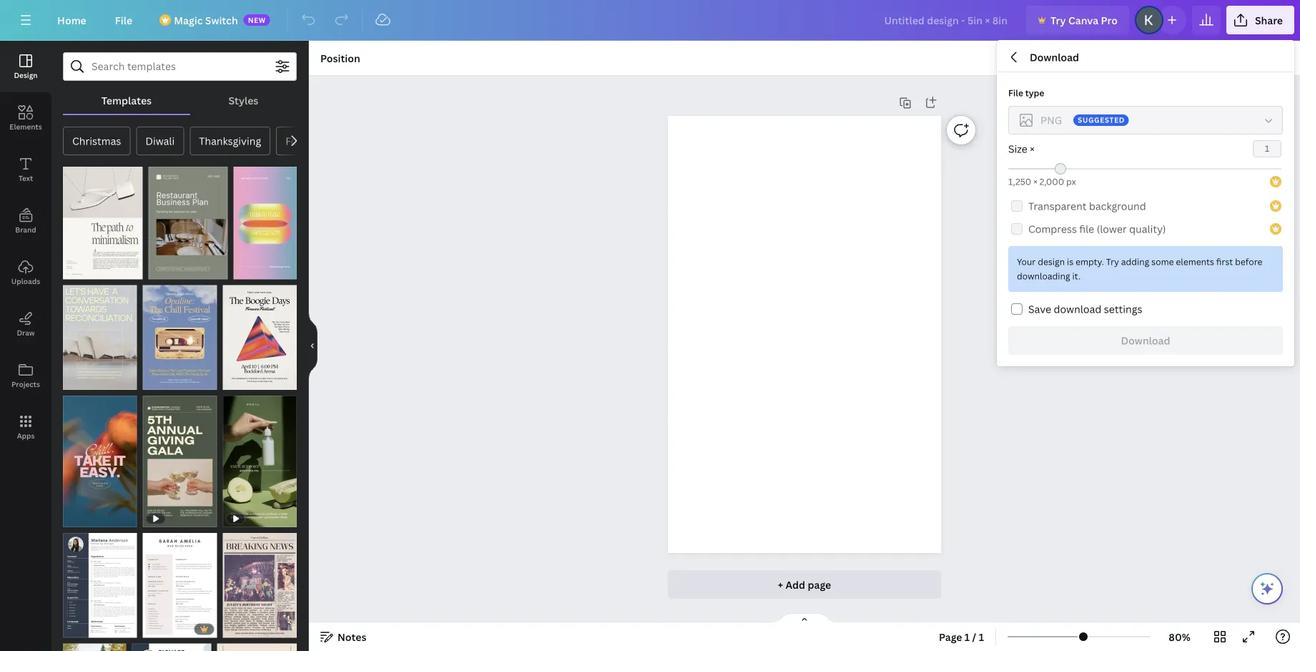 Task type: locate. For each thing, give the bounding box(es) containing it.
try left 'adding'
[[1107, 256, 1120, 268]]

1 vertical spatial file
[[1009, 87, 1024, 99]]

1 horizontal spatial of
[[162, 266, 172, 275]]

black white minimalist cv resume image
[[63, 533, 137, 638]]

home link
[[46, 6, 98, 34]]

download down 'settings'
[[1121, 334, 1171, 347]]

1 horizontal spatial file
[[1009, 87, 1024, 99]]

charity gala your story in dark green light yellow classy minimalist style group
[[143, 387, 217, 527]]

× for size
[[1030, 142, 1035, 156]]

file right home
[[115, 13, 132, 27]]

thanksgiving button
[[190, 127, 271, 155]]

position
[[321, 51, 360, 65]]

show pages image
[[771, 612, 839, 624]]

1 of 2
[[70, 266, 94, 275]]

before
[[1236, 256, 1263, 268]]

gold turquoise pink tactile psychedelic peaceful awareness quotes square psychedelic instagram story image
[[234, 167, 297, 279]]

of for 2
[[76, 266, 87, 275]]

draw button
[[0, 298, 52, 350]]

0 vertical spatial download
[[1030, 50, 1080, 64]]

new
[[248, 15, 266, 25]]

1 vertical spatial ×
[[1034, 176, 1038, 187]]

templates button
[[63, 87, 190, 114]]

denim blue scarlet pink experimental type anxiety-calming motivational phone wallpaper image
[[63, 396, 137, 527]]

brown simple business goals planner poster group
[[217, 635, 297, 651]]

+
[[778, 578, 784, 591]]

food button
[[276, 127, 319, 155]]

try inside your design is empty. try adding some elements first before downloading it.
[[1107, 256, 1120, 268]]

15
[[174, 266, 183, 275]]

2 of from the left
[[162, 266, 172, 275]]

christmas button
[[63, 127, 130, 155]]

design button
[[0, 41, 52, 92]]

of inside cream black refined luxe elegant article page a4 document 'group'
[[76, 266, 87, 275]]

0 horizontal spatial download
[[1030, 50, 1080, 64]]

dark green white photocentric neutral clean beauty brands sustainable beauty your story group
[[223, 387, 297, 527]]

transparent
[[1029, 199, 1087, 213]]

png
[[1041, 113, 1063, 127]]

× right 1,250
[[1034, 176, 1038, 187]]

page
[[939, 630, 963, 644]]

diwali button
[[136, 127, 184, 155]]

text
[[19, 173, 33, 183]]

1 of from the left
[[76, 266, 87, 275]]

size ×
[[1009, 142, 1035, 156]]

1 left 2
[[70, 266, 74, 275]]

styles button
[[190, 87, 297, 114]]

downloading
[[1017, 270, 1071, 282]]

download inside "button"
[[1121, 334, 1171, 347]]

projects
[[11, 379, 40, 389]]

of left 15
[[162, 266, 172, 275]]

0 vertical spatial try
[[1051, 13, 1066, 27]]

elegant minimalist cv resume image
[[143, 533, 217, 638]]

type
[[1026, 87, 1045, 99]]

(lower
[[1097, 222, 1127, 236]]

1 horizontal spatial download
[[1121, 334, 1171, 347]]

cream black refined luxe elegant article page a4 document group
[[63, 158, 143, 279]]

1 vertical spatial download
[[1121, 334, 1171, 347]]

sky blue gold white 80s aesthetic music portrait trending portrait poster group
[[143, 276, 217, 390]]

black vintage newspaper birthday party poster group
[[223, 524, 297, 638]]

templates
[[101, 93, 152, 107]]

try left canva
[[1051, 13, 1066, 27]]

file
[[115, 13, 132, 27], [1009, 87, 1024, 99]]

is
[[1067, 256, 1074, 268]]

1 vertical spatial try
[[1107, 256, 1120, 268]]

hide image
[[308, 312, 318, 380]]

compress
[[1029, 222, 1077, 236]]

0 horizontal spatial try
[[1051, 13, 1066, 27]]

black vintage newspaper birthday party poster image
[[223, 533, 297, 638]]

×
[[1030, 142, 1035, 156], [1034, 176, 1038, 187]]

it.
[[1073, 270, 1081, 282]]

design
[[1038, 256, 1065, 268]]

× for 1,250
[[1034, 176, 1038, 187]]

blue professional modern cv resume group
[[132, 635, 212, 651]]

× right size
[[1030, 142, 1035, 156]]

0 horizontal spatial of
[[76, 266, 87, 275]]

of
[[76, 266, 87, 275], [162, 266, 172, 275]]

download
[[1030, 50, 1080, 64], [1121, 334, 1171, 347]]

save
[[1029, 302, 1052, 316]]

your
[[1017, 256, 1036, 268]]

0 vertical spatial ×
[[1030, 142, 1035, 156]]

page 1 / 1
[[939, 630, 985, 644]]

share button
[[1227, 6, 1295, 34]]

magic switch
[[174, 13, 238, 27]]

0 horizontal spatial file
[[115, 13, 132, 27]]

uploads button
[[0, 247, 52, 298]]

file type
[[1009, 87, 1045, 99]]

0 vertical spatial file
[[115, 13, 132, 27]]

of left 2
[[76, 266, 87, 275]]

1 of 15
[[155, 266, 183, 275]]

canva assistant image
[[1259, 580, 1276, 597]]

file
[[1080, 222, 1095, 236]]

transparent background
[[1029, 199, 1147, 213]]

80%
[[1169, 630, 1191, 644]]

download up type
[[1030, 50, 1080, 64]]

apps button
[[0, 401, 52, 453]]

1 horizontal spatial try
[[1107, 256, 1120, 268]]

2
[[89, 266, 94, 275]]

file left type
[[1009, 87, 1024, 99]]

ivory red pink 80s aesthetic music portrait trending poster group
[[223, 276, 297, 390]]

some
[[1152, 256, 1174, 268]]

of inside restaurant business plan in green white minimal corporate style group
[[162, 266, 172, 275]]

pro
[[1101, 13, 1118, 27]]

compress file (lower quality)
[[1029, 222, 1167, 236]]

try
[[1051, 13, 1066, 27], [1107, 256, 1120, 268]]

1
[[70, 266, 74, 275], [155, 266, 160, 275], [965, 630, 970, 644], [979, 630, 985, 644]]

file inside popup button
[[115, 13, 132, 27]]

1 left 15
[[155, 266, 160, 275]]

switch
[[205, 13, 238, 27]]

quality)
[[1130, 222, 1167, 236]]



Task type: vqa. For each thing, say whether or not it's contained in the screenshot.
left the of
yes



Task type: describe. For each thing, give the bounding box(es) containing it.
size
[[1009, 142, 1028, 156]]

Design title text field
[[873, 6, 1021, 34]]

1 inside restaurant business plan in green white minimal corporate style group
[[155, 266, 160, 275]]

1,250 × 2,000 px
[[1009, 176, 1077, 187]]

uploads
[[11, 276, 40, 286]]

/
[[973, 630, 977, 644]]

elements
[[1177, 256, 1215, 268]]

brand button
[[0, 195, 52, 247]]

food
[[286, 134, 310, 148]]

add
[[786, 578, 806, 591]]

notes
[[338, 630, 367, 644]]

design
[[14, 70, 38, 80]]

try canva pro
[[1051, 13, 1118, 27]]

ivory red pink 80s aesthetic music portrait trending poster image
[[223, 285, 297, 390]]

apps
[[17, 431, 35, 440]]

file button
[[104, 6, 144, 34]]

denim blue scarlet pink experimental type anxiety-calming motivational phone wallpaper group
[[63, 387, 137, 527]]

brand
[[15, 225, 36, 234]]

text button
[[0, 144, 52, 195]]

px
[[1067, 176, 1077, 187]]

thanksgiving
[[199, 134, 261, 148]]

elements button
[[0, 92, 52, 144]]

sky blue gold white 80s aesthetic music portrait trending portrait poster image
[[143, 285, 217, 390]]

page
[[808, 578, 832, 591]]

restaurant business plan in green white minimal corporate style group
[[148, 158, 228, 279]]

2,000
[[1040, 176, 1065, 187]]

brown simple business goals planner poster image
[[217, 644, 297, 651]]

first
[[1217, 256, 1234, 268]]

autumn travel road video camera view instagram reels group
[[63, 635, 126, 651]]

main menu bar
[[0, 0, 1301, 41]]

side panel tab list
[[0, 41, 52, 453]]

canva
[[1069, 13, 1099, 27]]

jan 26 cultural appreciation poster in light yellow light blue photocentric style image
[[63, 285, 137, 390]]

1 left / on the right bottom of page
[[965, 630, 970, 644]]

share
[[1256, 13, 1284, 27]]

1,250
[[1009, 176, 1032, 187]]

of for 15
[[162, 266, 172, 275]]

download button
[[1009, 326, 1284, 355]]

try inside button
[[1051, 13, 1066, 27]]

magic
[[174, 13, 203, 27]]

download
[[1054, 302, 1102, 316]]

position button
[[315, 47, 366, 69]]

draw
[[17, 328, 35, 337]]

jan 26 cultural appreciation poster in light yellow light blue photocentric style group
[[63, 276, 137, 390]]

projects button
[[0, 350, 52, 401]]

elegant minimalist cv resume group
[[143, 524, 217, 638]]

your design is empty. try adding some elements first before downloading it.
[[1017, 256, 1263, 282]]

notes button
[[315, 625, 372, 648]]

transparent background link
[[1009, 195, 1284, 218]]

Size × text field
[[1254, 141, 1281, 157]]

styles
[[229, 93, 259, 107]]

1 right / on the right bottom of page
[[979, 630, 985, 644]]

file for file type
[[1009, 87, 1024, 99]]

+ add page
[[778, 578, 832, 591]]

+ add page button
[[668, 570, 942, 599]]

home
[[57, 13, 86, 27]]

christmas
[[72, 134, 121, 148]]

suggested
[[1078, 115, 1125, 125]]

empty.
[[1076, 256, 1105, 268]]

settings
[[1105, 302, 1143, 316]]

file for file
[[115, 13, 132, 27]]

diwali
[[146, 134, 175, 148]]

80% button
[[1157, 625, 1203, 648]]

blue professional modern cv resume image
[[132, 644, 212, 651]]

gold turquoise pink tactile psychedelic peaceful awareness quotes square psychedelic instagram story group
[[234, 158, 297, 279]]

black white minimalist cv resume group
[[63, 524, 137, 638]]

File type button
[[1009, 106, 1284, 135]]

try canva pro button
[[1027, 6, 1130, 34]]

compress file (lower quality) link
[[1009, 218, 1284, 240]]

background
[[1090, 199, 1147, 213]]

Search templates search field
[[92, 53, 268, 80]]

elements
[[9, 122, 42, 131]]

save download settings
[[1029, 302, 1143, 316]]

adding
[[1122, 256, 1150, 268]]

1 inside cream black refined luxe elegant article page a4 document 'group'
[[70, 266, 74, 275]]



